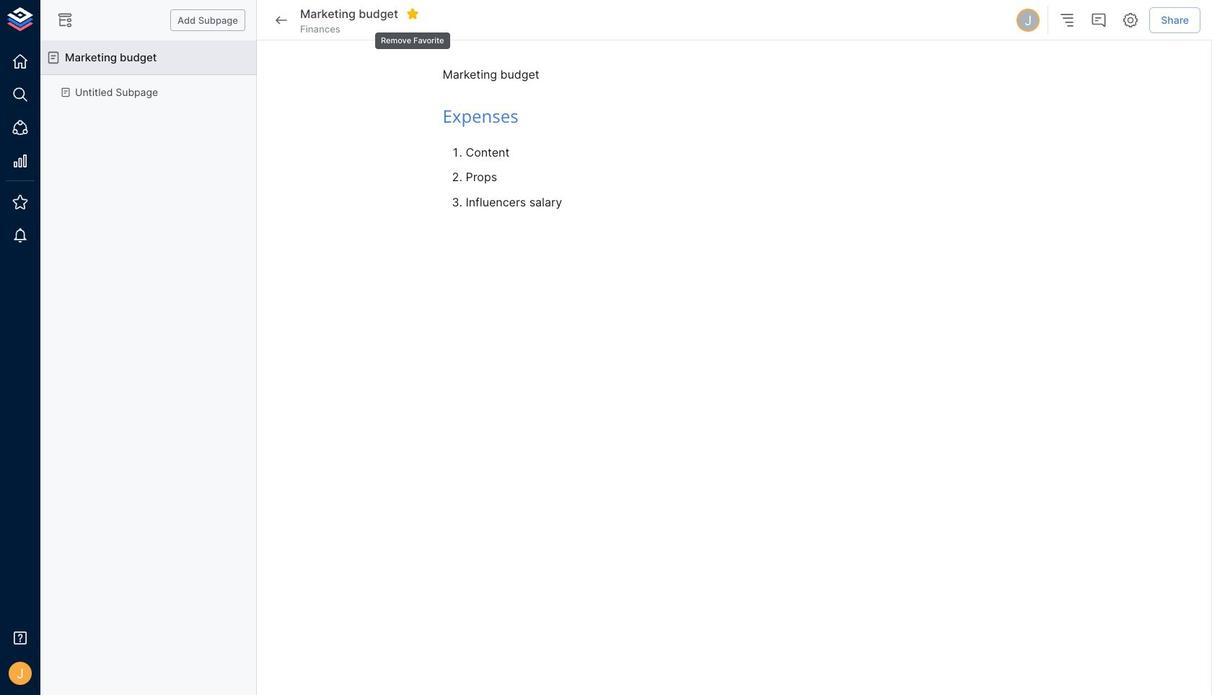 Task type: describe. For each thing, give the bounding box(es) containing it.
go back image
[[273, 12, 290, 29]]

table of contents image
[[1059, 12, 1077, 29]]

comments image
[[1091, 12, 1108, 29]]

hide wiki image
[[56, 12, 74, 29]]

settings image
[[1123, 12, 1140, 29]]



Task type: locate. For each thing, give the bounding box(es) containing it.
remove favorite image
[[406, 7, 419, 20]]

tooltip
[[374, 22, 452, 51]]



Task type: vqa. For each thing, say whether or not it's contained in the screenshot.
first HELP image from the bottom
no



